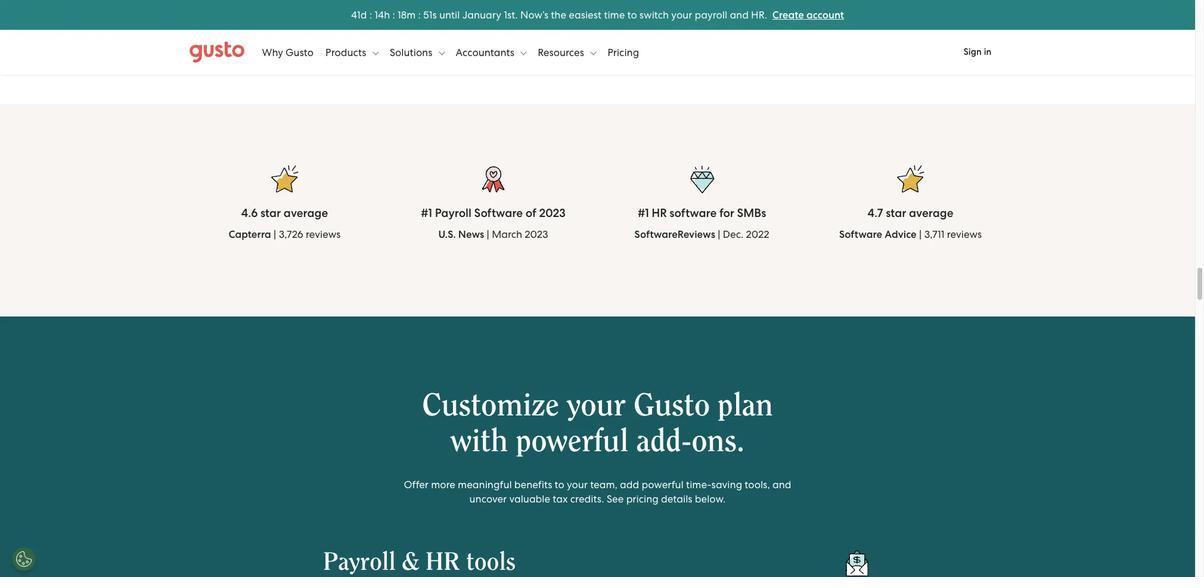 Task type: locate. For each thing, give the bounding box(es) containing it.
0 horizontal spatial reviews
[[306, 228, 341, 240]]

average for 4.6 star average
[[284, 206, 328, 220]]

1 vertical spatial powerful
[[642, 479, 684, 491]]

star for 4.7
[[886, 206, 906, 220]]

1 horizontal spatial payroll
[[435, 206, 472, 220]]

hr.
[[753, 9, 769, 21]]

capterra
[[229, 228, 271, 241]]

reviews right "3,726"
[[306, 228, 341, 240]]

star for 4.6
[[260, 206, 281, 220]]

#1 hr software for smbs link
[[638, 206, 766, 220]]

2023 right of
[[539, 206, 566, 220]]

create
[[774, 9, 806, 21]]

0 horizontal spatial #1
[[421, 206, 432, 220]]

4.7 star average
[[868, 206, 954, 220]]

and inside offer more meaningful benefits to your team, add powerful time-saving tools, and uncover valuable tax credits. see pricing details below.
[[773, 479, 791, 491]]

1
[[355, 9, 359, 21], [373, 9, 376, 21], [396, 9, 399, 21]]

and inside 4 1 d : 1 4 h : 1 8 m : 5 0 s until january 1st. now's the easiest time to switch your payroll and hr. create account
[[732, 9, 750, 21]]

reviews inside the capterra | 3,726 reviews
[[306, 228, 341, 240]]

software down the 4.7
[[839, 228, 882, 241]]

#1 for #1 hr software for smbs
[[638, 206, 649, 220]]

your inside customize your gusto plan with powerful add-ons.
[[567, 390, 626, 421]]

1 right h :
[[396, 9, 399, 21]]

2 reviews from the left
[[947, 228, 982, 240]]

0 vertical spatial software
[[474, 206, 523, 220]]

0 vertical spatial powerful
[[516, 426, 629, 457]]

dec.
[[723, 228, 744, 240]]

0 horizontal spatial average
[[284, 206, 328, 220]]

0 vertical spatial to
[[629, 9, 639, 21]]

1 horizontal spatial and
[[773, 479, 791, 491]]

january
[[464, 9, 503, 21]]

pricing
[[626, 493, 659, 505]]

to
[[629, 9, 639, 21], [555, 479, 564, 491]]

and left hr.
[[732, 9, 750, 21]]

star right 4.6
[[260, 206, 281, 220]]

powerful up team,
[[516, 426, 629, 457]]

1 vertical spatial hr
[[426, 550, 460, 575]]

easiest
[[571, 9, 603, 21]]

sign in link
[[949, 39, 1006, 66]]

gusto right why
[[286, 46, 314, 58]]

1 4 from the left
[[349, 9, 355, 21]]

0 vertical spatial and
[[732, 9, 750, 21]]

powerful
[[516, 426, 629, 457], [642, 479, 684, 491]]

software up u.s. news | march 2023
[[474, 206, 523, 220]]

0 horizontal spatial to
[[555, 479, 564, 491]]

1 1 from the left
[[355, 9, 359, 21]]

star right the 4.7
[[886, 206, 906, 220]]

1 vertical spatial and
[[773, 479, 791, 491]]

resources button
[[538, 34, 597, 70]]

1 horizontal spatial to
[[629, 9, 639, 21]]

1 horizontal spatial average
[[909, 206, 954, 220]]

and right "tools,"
[[773, 479, 791, 491]]

1 reviews from the left
[[306, 228, 341, 240]]

1 vertical spatial software
[[839, 228, 882, 241]]

and
[[732, 9, 750, 21], [773, 479, 791, 491]]

1 right d :
[[373, 9, 376, 21]]

uncover
[[470, 493, 507, 505]]

2 vertical spatial your
[[567, 479, 588, 491]]

2 #1 from the left
[[638, 206, 649, 220]]

1 vertical spatial 2023
[[525, 228, 548, 240]]

hr right &
[[426, 550, 460, 575]]

4
[[349, 9, 355, 21], [376, 9, 382, 21]]

reviews
[[306, 228, 341, 240], [947, 228, 982, 240]]

#1 payroll software of 2023
[[421, 206, 566, 220]]

2 average from the left
[[909, 206, 954, 220]]

until
[[441, 9, 462, 21]]

sign in
[[964, 47, 992, 57]]

1 horizontal spatial star
[[886, 206, 906, 220]]

| left dec.
[[718, 228, 721, 240]]

#1 for #1 payroll software of 2023
[[421, 206, 432, 220]]

create account link
[[774, 9, 846, 21]]

your
[[673, 9, 694, 21], [567, 390, 626, 421], [567, 479, 588, 491]]

1 horizontal spatial hr
[[652, 206, 667, 220]]

0 horizontal spatial powerful
[[516, 426, 629, 457]]

valuable
[[509, 493, 550, 505]]

1 horizontal spatial 4
[[376, 9, 382, 21]]

payroll
[[435, 206, 472, 220], [323, 550, 396, 575]]

hr
[[652, 206, 667, 220], [426, 550, 460, 575]]

0 horizontal spatial hr
[[426, 550, 460, 575]]

1 vertical spatial payroll
[[323, 550, 396, 575]]

0 vertical spatial gusto
[[286, 46, 314, 58]]

payroll left &
[[323, 550, 396, 575]]

0 vertical spatial your
[[673, 9, 694, 21]]

1 vertical spatial to
[[555, 479, 564, 491]]

switch
[[641, 9, 671, 21]]

3,711
[[924, 228, 945, 240]]

#1
[[421, 206, 432, 220], [638, 206, 649, 220]]

to right "time"
[[629, 9, 639, 21]]

0 horizontal spatial gusto
[[286, 46, 314, 58]]

0 vertical spatial 2023
[[539, 206, 566, 220]]

tax
[[553, 493, 568, 505]]

software
[[474, 206, 523, 220], [839, 228, 882, 241]]

0 horizontal spatial software
[[474, 206, 523, 220]]

to up tax
[[555, 479, 564, 491]]

0 horizontal spatial 4
[[349, 9, 355, 21]]

|
[[487, 228, 489, 240], [718, 228, 721, 240], [274, 228, 276, 240], [919, 228, 922, 240]]

payroll up u.s.
[[435, 206, 472, 220]]

average up "3,726"
[[284, 206, 328, 220]]

star
[[260, 206, 281, 220], [886, 206, 906, 220]]

d :
[[359, 9, 370, 21]]

average
[[284, 206, 328, 220], [909, 206, 954, 220]]

2023 for u.s. news | march 2023
[[525, 228, 548, 240]]

gusto up the add- at the right of page
[[634, 390, 710, 421]]

1 average from the left
[[284, 206, 328, 220]]

1 vertical spatial your
[[567, 390, 626, 421]]

| inside u.s. news | march 2023
[[487, 228, 489, 240]]

1 #1 from the left
[[421, 206, 432, 220]]

gusto
[[286, 46, 314, 58], [634, 390, 710, 421]]

0 vertical spatial payroll
[[435, 206, 472, 220]]

details
[[661, 493, 692, 505]]

1 horizontal spatial #1
[[638, 206, 649, 220]]

solutions
[[390, 46, 435, 58]]

4 left d :
[[349, 9, 355, 21]]

ons.
[[692, 426, 744, 457]]

2 horizontal spatial 1
[[396, 9, 399, 21]]

2023 inside u.s. news | march 2023
[[525, 228, 548, 240]]

powerful up details
[[642, 479, 684, 491]]

1 star from the left
[[260, 206, 281, 220]]

time-
[[686, 479, 712, 491]]

1 horizontal spatial gusto
[[634, 390, 710, 421]]

2 star from the left
[[886, 206, 906, 220]]

1 vertical spatial gusto
[[634, 390, 710, 421]]

products button
[[326, 34, 379, 70]]

0 horizontal spatial star
[[260, 206, 281, 220]]

why gusto
[[262, 46, 314, 58]]

1 left h :
[[355, 9, 359, 21]]

| left "3,726"
[[274, 228, 276, 240]]

| left '3,711'
[[919, 228, 922, 240]]

hr up softwarereviews
[[652, 206, 667, 220]]

#1 payroll software of 2023 link
[[421, 206, 566, 220]]

average up '3,711'
[[909, 206, 954, 220]]

4 right d :
[[376, 9, 382, 21]]

credits.
[[570, 493, 604, 505]]

| right news
[[487, 228, 489, 240]]

for
[[720, 206, 735, 220]]

saving
[[712, 479, 742, 491]]

powerful inside customize your gusto plan with powerful add-ons.
[[516, 426, 629, 457]]

pricing link
[[608, 34, 639, 70]]

account
[[808, 9, 846, 21]]

meaningful
[[458, 479, 512, 491]]

0 horizontal spatial 1
[[355, 9, 359, 21]]

2023 down of
[[525, 228, 548, 240]]

1 horizontal spatial 1
[[373, 9, 376, 21]]

0 horizontal spatial and
[[732, 9, 750, 21]]

add
[[620, 479, 639, 491]]

| inside softwarereviews | dec. 2022
[[718, 228, 721, 240]]

| inside software advice | 3,711 reviews
[[919, 228, 922, 240]]

1 horizontal spatial powerful
[[642, 479, 684, 491]]

why
[[262, 46, 283, 58]]

1 horizontal spatial reviews
[[947, 228, 982, 240]]

reviews right '3,711'
[[947, 228, 982, 240]]



Task type: describe. For each thing, give the bounding box(es) containing it.
payroll & hr tools
[[323, 550, 516, 575]]

4.6 star average
[[241, 206, 328, 220]]

h :
[[382, 9, 393, 21]]

advice
[[885, 228, 917, 241]]

4.6
[[241, 206, 258, 220]]

your inside 4 1 d : 1 4 h : 1 8 m : 5 0 s until january 1st. now's the easiest time to switch your payroll and hr. create account
[[673, 9, 694, 21]]

accountants button
[[456, 34, 527, 70]]

4.7
[[868, 206, 883, 220]]

0
[[427, 9, 434, 21]]

tools,
[[745, 479, 770, 491]]

4.7 star average link
[[868, 206, 954, 220]]

add-
[[636, 426, 692, 457]]

to inside 4 1 d : 1 4 h : 1 8 m : 5 0 s until january 1st. now's the easiest time to switch your payroll and hr. create account
[[629, 9, 639, 21]]

of
[[526, 206, 536, 220]]

smbs
[[737, 206, 766, 220]]

average for 4.7 star average
[[909, 206, 954, 220]]

resources
[[538, 46, 587, 58]]

8
[[399, 9, 405, 21]]

with
[[451, 426, 508, 457]]

software
[[670, 206, 717, 220]]

4 1 d : 1 4 h : 1 8 m : 5 0 s until january 1st. now's the easiest time to switch your payroll and hr. create account
[[349, 9, 846, 21]]

time
[[606, 9, 627, 21]]

u.s.
[[438, 228, 456, 241]]

more
[[431, 479, 455, 491]]

0 vertical spatial hr
[[652, 206, 667, 220]]

2 1 from the left
[[373, 9, 376, 21]]

1 horizontal spatial software
[[839, 228, 882, 241]]

2022
[[746, 228, 769, 240]]

why gusto link
[[262, 34, 314, 70]]

benefits
[[514, 479, 552, 491]]

1st.
[[506, 9, 520, 21]]

| inside the capterra | 3,726 reviews
[[274, 228, 276, 240]]

your inside offer more meaningful benefits to your team, add powerful time-saving tools, and uncover valuable tax credits. see pricing details below.
[[567, 479, 588, 491]]

news
[[458, 228, 484, 241]]

online payroll services, hr, and benefits | gusto image
[[189, 41, 244, 63]]

sign
[[964, 47, 982, 57]]

software advice | 3,711 reviews
[[839, 228, 982, 241]]

5
[[422, 9, 427, 21]]

march
[[492, 228, 522, 240]]

0 horizontal spatial payroll
[[323, 550, 396, 575]]

m :
[[405, 9, 419, 21]]

powerful inside offer more meaningful benefits to your team, add powerful time-saving tools, and uncover valuable tax credits. see pricing details below.
[[642, 479, 684, 491]]

to inside offer more meaningful benefits to your team, add powerful time-saving tools, and uncover valuable tax credits. see pricing details below.
[[555, 479, 564, 491]]

see
[[607, 493, 624, 505]]

plan
[[718, 390, 773, 421]]

#1 hr software for smbs
[[638, 206, 766, 220]]

payroll
[[696, 9, 729, 21]]

&
[[402, 550, 420, 575]]

solutions button
[[390, 34, 445, 70]]

below.
[[695, 493, 726, 505]]

gusto inside customize your gusto plan with powerful add-ons.
[[634, 390, 710, 421]]

pricing
[[608, 46, 639, 58]]

reviews inside software advice | 3,711 reviews
[[947, 228, 982, 240]]

customize
[[422, 390, 559, 421]]

offer
[[404, 479, 429, 491]]

s
[[434, 9, 438, 21]]

products
[[326, 46, 369, 58]]

2023 for #1 payroll software of 2023
[[539, 206, 566, 220]]

offer more meaningful benefits to your team, add powerful time-saving tools, and uncover valuable tax credits. see pricing details below.
[[404, 479, 791, 505]]

now's
[[522, 9, 550, 21]]

capterra | 3,726 reviews
[[229, 228, 341, 241]]

u.s. news | march 2023
[[438, 228, 548, 241]]

team,
[[590, 479, 618, 491]]

gusto inside the main element
[[286, 46, 314, 58]]

4.6 star average link
[[241, 206, 328, 220]]

in
[[984, 47, 992, 57]]

3 1 from the left
[[396, 9, 399, 21]]

accountants
[[456, 46, 517, 58]]

main element
[[189, 34, 1006, 70]]

customize your gusto plan with powerful add-ons.
[[422, 390, 773, 457]]

2 4 from the left
[[376, 9, 382, 21]]

softwarereviews | dec. 2022
[[635, 228, 769, 241]]

the
[[553, 9, 568, 21]]

3,726
[[279, 228, 303, 240]]

softwarereviews
[[635, 228, 715, 241]]

tools
[[466, 550, 516, 575]]



Task type: vqa. For each thing, say whether or not it's contained in the screenshot.


